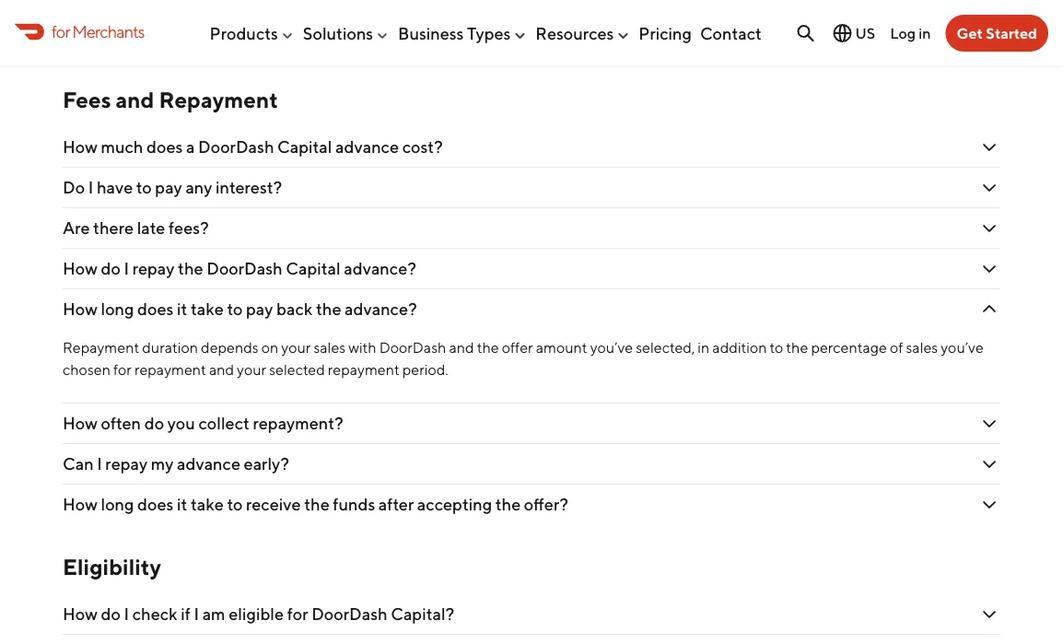 Task type: vqa. For each thing, say whether or not it's contained in the screenshot.
"Types"
yes



Task type: locate. For each thing, give the bounding box(es) containing it.
capital up interest? on the left of page
[[277, 137, 332, 157]]

chevron down image for advance?
[[979, 258, 1001, 280]]

take up "depends" at the bottom left of the page
[[191, 299, 224, 319]]

sales right of at bottom right
[[906, 339, 938, 356]]

5 chevron down image from the top
[[979, 603, 1001, 625]]

sales
[[314, 339, 346, 356], [906, 339, 938, 356]]

0 horizontal spatial advance
[[177, 454, 240, 474]]

long up chosen
[[101, 299, 134, 319]]

after
[[379, 495, 414, 514]]

for
[[52, 21, 70, 41], [113, 361, 132, 379], [287, 604, 308, 624]]

4 chevron down image from the top
[[979, 298, 1001, 320]]

in inside repayment duration depends on your sales with doordash and the offer amount you've selected, in addition to the percentage of sales you've chosen for repayment and your selected repayment period.
[[698, 339, 710, 356]]

addition
[[713, 339, 767, 356]]

2 vertical spatial do
[[101, 604, 121, 624]]

the left offer?
[[496, 495, 521, 514]]

repayment down duration at the bottom of the page
[[134, 361, 206, 379]]

collect
[[199, 414, 250, 433]]

to
[[136, 178, 152, 197], [227, 299, 243, 319], [770, 339, 784, 356], [227, 495, 243, 514]]

take down can i repay my advance early?
[[191, 495, 224, 514]]

advance down how often do you collect repayment?
[[177, 454, 240, 474]]

get
[[957, 24, 983, 42]]

and down "depends" at the bottom left of the page
[[209, 361, 234, 379]]

it down can i repay my advance early?
[[177, 495, 187, 514]]

does down my
[[137, 495, 174, 514]]

repayment up chosen
[[63, 339, 139, 356]]

and right "fees"
[[116, 87, 154, 113]]

2 horizontal spatial for
[[287, 604, 308, 624]]

long for how long does it take to receive the funds after accepting the offer?
[[101, 495, 134, 514]]

capital up back
[[286, 259, 341, 279]]

pay
[[155, 178, 182, 197], [246, 299, 273, 319]]

fees
[[63, 87, 111, 113]]

chevron down image
[[979, 217, 1001, 239], [979, 258, 1001, 280], [979, 413, 1001, 435], [979, 494, 1001, 516], [979, 603, 1001, 625]]

0 vertical spatial it
[[177, 299, 187, 319]]

i left check
[[124, 604, 129, 624]]

pricing
[[639, 23, 692, 43]]

your up selected
[[281, 339, 311, 356]]

do for check
[[101, 604, 121, 624]]

repayment inside repayment duration depends on your sales with doordash and the offer amount you've selected, in addition to the percentage of sales you've chosen for repayment and your selected repayment period.
[[63, 339, 139, 356]]

what
[[63, 28, 105, 48]]

your
[[281, 339, 311, 356], [237, 361, 266, 379]]

i
[[88, 178, 93, 197], [124, 259, 129, 279], [97, 454, 102, 474], [124, 604, 129, 624], [194, 604, 199, 624]]

2 vertical spatial does
[[137, 495, 174, 514]]

1 vertical spatial and
[[449, 339, 474, 356]]

1 vertical spatial pay
[[246, 299, 273, 319]]

2 vertical spatial for
[[287, 604, 308, 624]]

how much does a doordash capital advance cost?
[[63, 137, 443, 157]]

a
[[186, 137, 195, 157]]

it up duration at the bottom of the page
[[177, 299, 187, 319]]

2 repayment from the left
[[328, 361, 400, 379]]

1 vertical spatial for
[[113, 361, 132, 379]]

0 horizontal spatial you've
[[590, 339, 633, 356]]

depends
[[201, 339, 259, 356]]

sales left with
[[314, 339, 346, 356]]

take for receive
[[191, 495, 224, 514]]

0 vertical spatial take
[[191, 299, 224, 319]]

0 horizontal spatial your
[[237, 361, 266, 379]]

how down the eligibility
[[63, 604, 98, 624]]

you've
[[590, 339, 633, 356], [941, 339, 984, 356]]

1 vertical spatial does
[[137, 299, 174, 319]]

you
[[167, 414, 195, 433]]

0 vertical spatial long
[[101, 299, 134, 319]]

does up duration at the bottom of the page
[[137, 299, 174, 319]]

with
[[349, 339, 377, 356]]

capital
[[277, 137, 332, 157], [286, 259, 341, 279]]

1 it from the top
[[177, 299, 187, 319]]

chevron down image for pay
[[979, 298, 1001, 320]]

take for pay
[[191, 299, 224, 319]]

how do i repay the doordash capital advance?
[[63, 259, 416, 279]]

am
[[202, 604, 225, 624]]

us
[[856, 24, 876, 42]]

repay
[[132, 259, 175, 279], [105, 454, 148, 474]]

1 take from the top
[[191, 299, 224, 319]]

how often do you collect repayment?
[[63, 414, 347, 433]]

do
[[63, 178, 85, 197]]

for right chosen
[[113, 361, 132, 379]]

you've right amount
[[590, 339, 633, 356]]

1 vertical spatial take
[[191, 495, 224, 514]]

1 horizontal spatial in
[[919, 24, 931, 42]]

3 chevron down image from the top
[[979, 177, 1001, 199]]

for inside repayment duration depends on your sales with doordash and the offer amount you've selected, in addition to the percentage of sales you've chosen for repayment and your selected repayment period.
[[113, 361, 132, 379]]

advance?
[[344, 259, 416, 279], [345, 299, 417, 319]]

repay left my
[[105, 454, 148, 474]]

your down on
[[237, 361, 266, 379]]

the right back
[[316, 299, 341, 319]]

does left a
[[147, 137, 183, 157]]

1 vertical spatial in
[[698, 339, 710, 356]]

0 horizontal spatial sales
[[314, 339, 346, 356]]

contact link
[[700, 16, 762, 50]]

0 vertical spatial repayment
[[159, 87, 278, 113]]

2 you've from the left
[[941, 339, 984, 356]]

1 horizontal spatial sales
[[906, 339, 938, 356]]

1 vertical spatial capital
[[286, 259, 341, 279]]

0 horizontal spatial pay
[[155, 178, 182, 197]]

how up chosen
[[63, 299, 98, 319]]

repayment up a
[[159, 87, 278, 113]]

do
[[101, 259, 121, 279], [144, 414, 164, 433], [101, 604, 121, 624]]

6 how from the top
[[63, 604, 98, 624]]

0 vertical spatial do
[[101, 259, 121, 279]]

offer
[[502, 339, 533, 356]]

long for how long does it take to pay back the advance?
[[101, 299, 134, 319]]

chevron down image for advance
[[979, 136, 1001, 158]]

repay down late
[[132, 259, 175, 279]]

pay left back
[[246, 299, 273, 319]]

long up the eligibility
[[101, 495, 134, 514]]

do left you
[[144, 414, 164, 433]]

i right do
[[88, 178, 93, 197]]

for left merchants
[[52, 21, 70, 41]]

get started button
[[946, 15, 1049, 52]]

and
[[116, 87, 154, 113], [449, 339, 474, 356], [209, 361, 234, 379]]

0 vertical spatial for
[[52, 21, 70, 41]]

0 horizontal spatial and
[[116, 87, 154, 113]]

offer?
[[524, 495, 568, 514]]

and left offer
[[449, 339, 474, 356]]

2 chevron down image from the top
[[979, 136, 1001, 158]]

long
[[101, 299, 134, 319], [101, 495, 134, 514]]

the
[[178, 259, 203, 279], [316, 299, 341, 319], [477, 339, 499, 356], [786, 339, 809, 356], [304, 495, 330, 514], [496, 495, 521, 514]]

in
[[919, 24, 931, 42], [698, 339, 710, 356]]

how up 'can'
[[63, 414, 98, 433]]

1 vertical spatial do
[[144, 414, 164, 433]]

repayment
[[159, 87, 278, 113], [63, 339, 139, 356]]

in left 'addition'
[[698, 339, 710, 356]]

1 horizontal spatial your
[[281, 339, 311, 356]]

1 how from the top
[[63, 137, 98, 157]]

1 vertical spatial your
[[237, 361, 266, 379]]

2 take from the top
[[191, 495, 224, 514]]

do down there
[[101, 259, 121, 279]]

repayment?
[[253, 414, 344, 433]]

advance left cost?
[[336, 137, 399, 157]]

how
[[63, 137, 98, 157], [63, 259, 98, 279], [63, 299, 98, 319], [63, 414, 98, 433], [63, 495, 98, 514], [63, 604, 98, 624]]

1 horizontal spatial for
[[113, 361, 132, 379]]

1 horizontal spatial repayment
[[328, 361, 400, 379]]

0 vertical spatial advance
[[336, 137, 399, 157]]

chevron down image
[[979, 27, 1001, 49], [979, 136, 1001, 158], [979, 177, 1001, 199], [979, 298, 1001, 320], [979, 453, 1001, 475]]

4 how from the top
[[63, 414, 98, 433]]

repayment down with
[[328, 361, 400, 379]]

how down 'can'
[[63, 495, 98, 514]]

how up do
[[63, 137, 98, 157]]

0 horizontal spatial repayment
[[63, 339, 139, 356]]

how for how do i repay the doordash capital advance?
[[63, 259, 98, 279]]

business
[[398, 23, 464, 43]]

for right eligible on the left bottom
[[287, 604, 308, 624]]

my
[[151, 454, 174, 474]]

it
[[177, 299, 187, 319], [177, 495, 187, 514]]

2 chevron down image from the top
[[979, 258, 1001, 280]]

funds
[[333, 495, 375, 514]]

pricing contact
[[639, 23, 762, 43]]

pay left any
[[155, 178, 182, 197]]

take
[[191, 299, 224, 319], [191, 495, 224, 514]]

1 vertical spatial it
[[177, 495, 187, 514]]

to inside repayment duration depends on your sales with doordash and the offer amount you've selected, in addition to the percentage of sales you've chosen for repayment and your selected repayment period.
[[770, 339, 784, 356]]

0 vertical spatial in
[[919, 24, 931, 42]]

0 vertical spatial advance?
[[344, 259, 416, 279]]

the left percentage
[[786, 339, 809, 356]]

4 chevron down image from the top
[[979, 494, 1001, 516]]

often
[[101, 414, 141, 433]]

2 how from the top
[[63, 259, 98, 279]]

0 vertical spatial capital
[[277, 137, 332, 157]]

0 vertical spatial and
[[116, 87, 154, 113]]

any
[[186, 178, 212, 197]]

how down are
[[63, 259, 98, 279]]

1 vertical spatial repayment
[[63, 339, 139, 356]]

1 horizontal spatial pay
[[246, 299, 273, 319]]

how long does it take to pay back the advance?
[[63, 299, 417, 319]]

early?
[[244, 454, 289, 474]]

doordash up interest? on the left of page
[[198, 137, 274, 157]]

doordash up period.
[[379, 339, 446, 356]]

how for how long does it take to receive the funds after accepting the offer?
[[63, 495, 98, 514]]

1 horizontal spatial you've
[[941, 339, 984, 356]]

0 horizontal spatial in
[[698, 339, 710, 356]]

to right 'addition'
[[770, 339, 784, 356]]

5 how from the top
[[63, 495, 98, 514]]

do for repay
[[101, 259, 121, 279]]

it for pay
[[177, 299, 187, 319]]

selected
[[269, 361, 325, 379]]

0 vertical spatial your
[[281, 339, 311, 356]]

1 vertical spatial long
[[101, 495, 134, 514]]

if
[[181, 604, 191, 624]]

doordash up how long does it take to pay back the advance?
[[207, 259, 283, 279]]

3 how from the top
[[63, 299, 98, 319]]

how for how often do you collect repayment?
[[63, 414, 98, 433]]

i down are there late fees?
[[124, 259, 129, 279]]

amount
[[536, 339, 588, 356]]

in right log
[[919, 24, 931, 42]]

0 vertical spatial pay
[[155, 178, 182, 197]]

1 vertical spatial repay
[[105, 454, 148, 474]]

0 vertical spatial does
[[147, 137, 183, 157]]

can i repay my advance early?
[[63, 454, 289, 474]]

duration
[[142, 339, 198, 356]]

2 vertical spatial and
[[209, 361, 234, 379]]

products link
[[210, 16, 295, 50]]

does
[[147, 137, 183, 157], [137, 299, 174, 319], [137, 495, 174, 514]]

do left check
[[101, 604, 121, 624]]

2 sales from the left
[[906, 339, 938, 356]]

2 long from the top
[[101, 495, 134, 514]]

3 chevron down image from the top
[[979, 413, 1001, 435]]

1 horizontal spatial advance
[[336, 137, 399, 157]]

you've right of at bottom right
[[941, 339, 984, 356]]

repayment
[[134, 361, 206, 379], [328, 361, 400, 379]]

2 it from the top
[[177, 495, 187, 514]]

1 long from the top
[[101, 299, 134, 319]]

do i have to pay any interest?
[[63, 178, 282, 197]]

advance
[[336, 137, 399, 157], [177, 454, 240, 474]]

0 horizontal spatial repayment
[[134, 361, 206, 379]]

how for how much does a doordash capital advance cost?
[[63, 137, 98, 157]]



Task type: describe. For each thing, give the bounding box(es) containing it.
log in link
[[890, 24, 931, 42]]

products
[[210, 23, 278, 43]]

accepting
[[417, 495, 492, 514]]

the left funds
[[304, 495, 330, 514]]

business types
[[398, 23, 511, 43]]

eligible
[[229, 604, 284, 624]]

check
[[132, 604, 178, 624]]

receive
[[246, 495, 301, 514]]

selected,
[[636, 339, 695, 356]]

i right if
[[194, 604, 199, 624]]

contact
[[700, 23, 762, 43]]

chevron down image for interest?
[[979, 177, 1001, 199]]

2 horizontal spatial and
[[449, 339, 474, 356]]

chosen
[[63, 361, 111, 379]]

how long does it take to receive the funds after accepting the offer?
[[63, 495, 568, 514]]

how for how long does it take to pay back the advance?
[[63, 299, 98, 319]]

log
[[890, 24, 916, 42]]

0 horizontal spatial for
[[52, 21, 70, 41]]

back
[[276, 299, 313, 319]]

on
[[262, 339, 279, 356]]

1 repayment from the left
[[134, 361, 206, 379]]

1 vertical spatial advance?
[[345, 299, 417, 319]]

doordash inside repayment duration depends on your sales with doordash and the offer amount you've selected, in addition to the percentage of sales you've chosen for repayment and your selected repayment period.
[[379, 339, 446, 356]]

to up "depends" at the bottom left of the page
[[227, 299, 243, 319]]

1 vertical spatial advance
[[177, 454, 240, 474]]

is
[[109, 28, 120, 48]]

chevron down image for eligible
[[979, 603, 1001, 625]]

are there late fees?
[[63, 218, 212, 238]]

does for how long does it take to pay back the advance?
[[137, 299, 174, 319]]

cost?
[[402, 137, 443, 157]]

percentage
[[811, 339, 887, 356]]

parafin?
[[123, 28, 186, 48]]

fees and repayment
[[63, 87, 278, 113]]

pricing link
[[639, 16, 692, 50]]

i right 'can'
[[97, 454, 102, 474]]

solutions
[[303, 23, 373, 43]]

merchants
[[72, 21, 144, 41]]

1 sales from the left
[[314, 339, 346, 356]]

fees?
[[169, 218, 209, 238]]

capital?
[[391, 604, 455, 624]]

solutions link
[[303, 16, 390, 50]]

it for receive
[[177, 495, 187, 514]]

globe line image
[[832, 22, 854, 44]]

types
[[467, 23, 511, 43]]

resources
[[536, 23, 614, 43]]

1 chevron down image from the top
[[979, 217, 1001, 239]]

1 horizontal spatial and
[[209, 361, 234, 379]]

for merchants
[[52, 21, 144, 41]]

how do i check if i am eligible for doordash capital?
[[63, 604, 455, 624]]

the down fees?
[[178, 259, 203, 279]]

doordash left capital?
[[312, 604, 388, 624]]

to left receive
[[227, 495, 243, 514]]

log in
[[890, 24, 931, 42]]

late
[[137, 218, 165, 238]]

interest?
[[216, 178, 282, 197]]

have
[[97, 178, 133, 197]]

1 horizontal spatial repayment
[[159, 87, 278, 113]]

much
[[101, 137, 143, 157]]

the left offer
[[477, 339, 499, 356]]

5 chevron down image from the top
[[979, 453, 1001, 475]]

can
[[63, 454, 94, 474]]

does for how much does a doordash capital advance cost?
[[147, 137, 183, 157]]

what is parafin?
[[63, 28, 186, 48]]

to right have
[[136, 178, 152, 197]]

0 vertical spatial repay
[[132, 259, 175, 279]]

started
[[986, 24, 1038, 42]]

of
[[890, 339, 904, 356]]

1 you've from the left
[[590, 339, 633, 356]]

repayment duration depends on your sales with doordash and the offer amount you've selected, in addition to the percentage of sales you've chosen for repayment and your selected repayment period.
[[63, 339, 984, 379]]

eligibility
[[63, 554, 161, 580]]

resources link
[[536, 16, 631, 50]]

are
[[63, 218, 90, 238]]

1 chevron down image from the top
[[979, 27, 1001, 49]]

for merchants link
[[15, 19, 144, 44]]

period.
[[403, 361, 448, 379]]

there
[[93, 218, 134, 238]]

how for how do i check if i am eligible for doordash capital?
[[63, 604, 98, 624]]

business types link
[[398, 16, 528, 50]]

does for how long does it take to receive the funds after accepting the offer?
[[137, 495, 174, 514]]

chevron down image for the
[[979, 494, 1001, 516]]

get started
[[957, 24, 1038, 42]]



